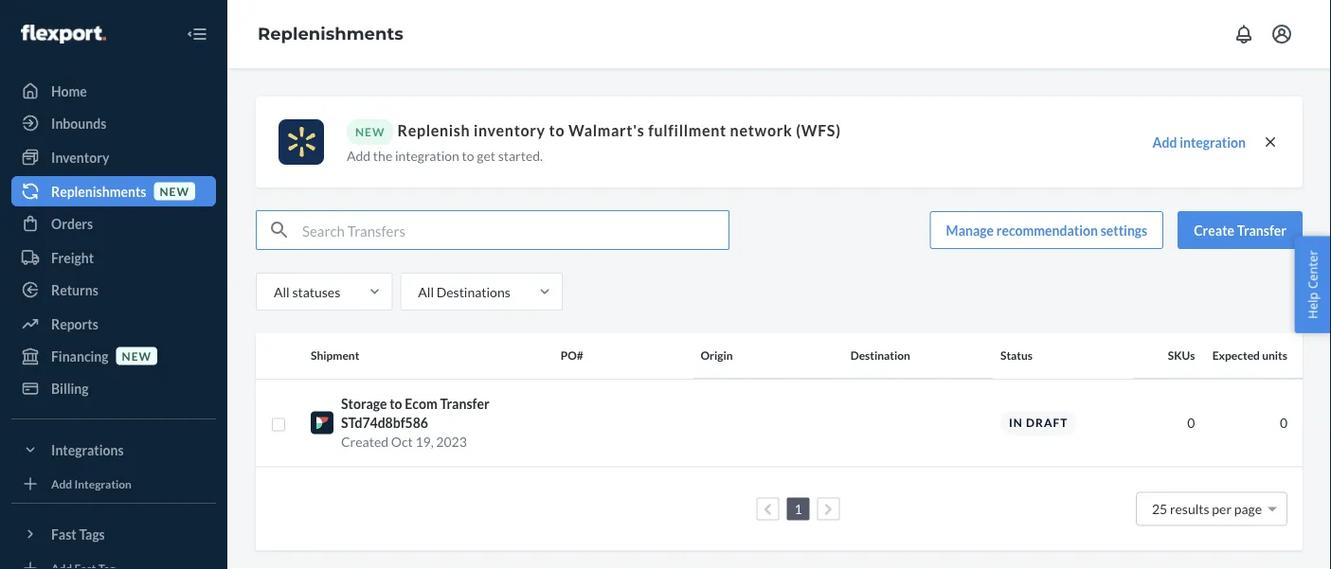 Task type: describe. For each thing, give the bounding box(es) containing it.
1
[[795, 501, 802, 517]]

transfer inside 'storage to ecom transfer std74d8bf586 created oct 19, 2023'
[[440, 396, 490, 412]]

billing link
[[11, 373, 216, 404]]

returns link
[[11, 275, 216, 305]]

expected
[[1213, 349, 1260, 363]]

oct
[[391, 434, 413, 450]]

per
[[1212, 501, 1232, 517]]

returns
[[51, 282, 98, 298]]

create
[[1194, 222, 1235, 238]]

add integration
[[51, 477, 132, 491]]

create transfer button
[[1178, 211, 1303, 249]]

reports link
[[11, 309, 216, 339]]

2 0 from the left
[[1280, 415, 1288, 431]]

replenish
[[398, 121, 470, 140]]

add for add integration
[[1153, 134, 1177, 150]]

center
[[1304, 250, 1321, 289]]

new for financing
[[122, 349, 152, 363]]

storage to ecom transfer std74d8bf586 created oct 19, 2023
[[341, 396, 490, 450]]

create transfer link
[[1178, 211, 1303, 249]]

fast tags button
[[11, 519, 216, 550]]

new
[[355, 125, 385, 139]]

add integration link
[[11, 473, 216, 496]]

2 horizontal spatial to
[[549, 121, 565, 140]]

origin
[[701, 349, 733, 363]]

status
[[1001, 349, 1033, 363]]

started.
[[498, 147, 543, 163]]

fulfillment
[[648, 121, 727, 140]]

expected units
[[1213, 349, 1288, 363]]

add integration button
[[1153, 133, 1246, 152]]

25 results per page
[[1152, 501, 1262, 517]]

inventory link
[[11, 142, 216, 172]]

created
[[341, 434, 389, 450]]

draft
[[1026, 416, 1068, 430]]

page
[[1235, 501, 1262, 517]]

manage recommendation settings button
[[930, 211, 1164, 249]]

replenishments link
[[258, 23, 403, 44]]

statuses
[[292, 284, 340, 300]]

all for all destinations
[[418, 284, 434, 300]]

units
[[1262, 349, 1288, 363]]

open account menu image
[[1271, 23, 1294, 45]]

orders link
[[11, 208, 216, 239]]

home link
[[11, 76, 216, 106]]

po#
[[561, 349, 584, 363]]

network
[[730, 121, 793, 140]]

integrations
[[51, 442, 124, 458]]

fast
[[51, 526, 77, 543]]

chevron right image
[[825, 503, 833, 516]]

in
[[1009, 416, 1023, 430]]

flexport logo image
[[21, 25, 106, 44]]

freight
[[51, 250, 94, 266]]

0 horizontal spatial replenishments
[[51, 183, 146, 199]]

destination
[[851, 349, 911, 363]]

manage
[[946, 222, 994, 238]]

the
[[373, 147, 393, 163]]

freight link
[[11, 243, 216, 273]]

manage recommendation settings
[[946, 222, 1148, 238]]

billing
[[51, 380, 89, 397]]

1 link
[[791, 501, 806, 517]]



Task type: vqa. For each thing, say whether or not it's contained in the screenshot.
'Storage' for Storage to Ecom Transfer ST3e7baa943c
no



Task type: locate. For each thing, give the bounding box(es) containing it.
fast tags
[[51, 526, 105, 543]]

new for replenishments
[[160, 184, 189, 198]]

19,
[[415, 434, 434, 450]]

home
[[51, 83, 87, 99]]

2 horizontal spatial add
[[1153, 134, 1177, 150]]

1 horizontal spatial transfer
[[1237, 222, 1287, 238]]

0 vertical spatial replenishments
[[258, 23, 403, 44]]

transfer right the create
[[1237, 222, 1287, 238]]

reports
[[51, 316, 98, 332]]

settings
[[1101, 222, 1148, 238]]

2 vertical spatial to
[[390, 396, 402, 412]]

1 vertical spatial replenishments
[[51, 183, 146, 199]]

0 horizontal spatial add
[[51, 477, 72, 491]]

0
[[1188, 415, 1195, 431], [1280, 415, 1288, 431]]

25
[[1152, 501, 1168, 517]]

inventory
[[474, 121, 546, 140]]

all statuses
[[274, 284, 340, 300]]

help center button
[[1295, 236, 1331, 333]]

1 vertical spatial transfer
[[440, 396, 490, 412]]

add integration
[[1153, 134, 1246, 150]]

to right inventory
[[549, 121, 565, 140]]

destinations
[[437, 284, 511, 300]]

close image
[[1261, 132, 1280, 151]]

1 all from the left
[[274, 284, 290, 300]]

orders
[[51, 216, 93, 232]]

walmart's
[[569, 121, 645, 140]]

all destinations
[[418, 284, 511, 300]]

2023
[[436, 434, 467, 450]]

recommendation
[[997, 222, 1098, 238]]

(wfs)
[[796, 121, 841, 140]]

0 down units
[[1280, 415, 1288, 431]]

inventory
[[51, 149, 109, 165]]

integration left close icon
[[1180, 134, 1246, 150]]

add for add the integration to get started.
[[347, 147, 371, 163]]

in draft
[[1009, 416, 1068, 430]]

to inside 'storage to ecom transfer std74d8bf586 created oct 19, 2023'
[[390, 396, 402, 412]]

new
[[160, 184, 189, 198], [122, 349, 152, 363]]

1 horizontal spatial all
[[418, 284, 434, 300]]

1 horizontal spatial add
[[347, 147, 371, 163]]

2 all from the left
[[418, 284, 434, 300]]

0 horizontal spatial 0
[[1188, 415, 1195, 431]]

tags
[[79, 526, 105, 543]]

results
[[1170, 501, 1210, 517]]

all for all statuses
[[274, 284, 290, 300]]

add inside add integration link
[[51, 477, 72, 491]]

shipment
[[311, 349, 359, 363]]

0 horizontal spatial to
[[390, 396, 402, 412]]

std74d8bf586
[[341, 415, 428, 431]]

1 horizontal spatial integration
[[1180, 134, 1246, 150]]

close navigation image
[[186, 23, 208, 45]]

0 down skus
[[1188, 415, 1195, 431]]

1 vertical spatial new
[[122, 349, 152, 363]]

1 vertical spatial to
[[462, 147, 474, 163]]

add the integration to get started.
[[347, 147, 543, 163]]

0 vertical spatial transfer
[[1237, 222, 1287, 238]]

1 0 from the left
[[1188, 415, 1195, 431]]

Search Transfers text field
[[302, 211, 729, 249]]

all
[[274, 284, 290, 300], [418, 284, 434, 300]]

add
[[1153, 134, 1177, 150], [347, 147, 371, 163], [51, 477, 72, 491]]

financing
[[51, 348, 109, 364]]

integration
[[1180, 134, 1246, 150], [395, 147, 459, 163]]

0 vertical spatial new
[[160, 184, 189, 198]]

0 vertical spatial to
[[549, 121, 565, 140]]

integration down replenish
[[395, 147, 459, 163]]

1 horizontal spatial new
[[160, 184, 189, 198]]

integrations button
[[11, 435, 216, 465]]

25 results per page option
[[1152, 501, 1262, 517]]

inbounds
[[51, 115, 106, 131]]

add inside add integration button
[[1153, 134, 1177, 150]]

to left get
[[462, 147, 474, 163]]

integration
[[74, 477, 132, 491]]

new up orders link
[[160, 184, 189, 198]]

0 horizontal spatial transfer
[[440, 396, 490, 412]]

manage recommendation settings link
[[930, 211, 1164, 249]]

0 horizontal spatial integration
[[395, 147, 459, 163]]

square image
[[271, 417, 286, 433]]

replenish inventory to walmart's fulfillment network (wfs)
[[398, 121, 841, 140]]

1 horizontal spatial 0
[[1280, 415, 1288, 431]]

open notifications image
[[1233, 23, 1256, 45]]

integration inside add integration button
[[1180, 134, 1246, 150]]

new down 'reports' link
[[122, 349, 152, 363]]

skus
[[1168, 349, 1195, 363]]

create transfer
[[1194, 222, 1287, 238]]

transfer
[[1237, 222, 1287, 238], [440, 396, 490, 412]]

to
[[549, 121, 565, 140], [462, 147, 474, 163], [390, 396, 402, 412]]

all left destinations
[[418, 284, 434, 300]]

ecom
[[405, 396, 438, 412]]

storage
[[341, 396, 387, 412]]

add for add integration
[[51, 477, 72, 491]]

to up std74d8bf586
[[390, 396, 402, 412]]

0 horizontal spatial all
[[274, 284, 290, 300]]

transfer up 2023 at bottom
[[440, 396, 490, 412]]

0 horizontal spatial new
[[122, 349, 152, 363]]

get
[[477, 147, 496, 163]]

1 horizontal spatial to
[[462, 147, 474, 163]]

inbounds link
[[11, 108, 216, 138]]

transfer inside button
[[1237, 222, 1287, 238]]

all left 'statuses'
[[274, 284, 290, 300]]

replenishments
[[258, 23, 403, 44], [51, 183, 146, 199]]

help center
[[1304, 250, 1321, 319]]

chevron left image
[[764, 503, 772, 516]]

1 horizontal spatial replenishments
[[258, 23, 403, 44]]

help
[[1304, 292, 1321, 319]]



